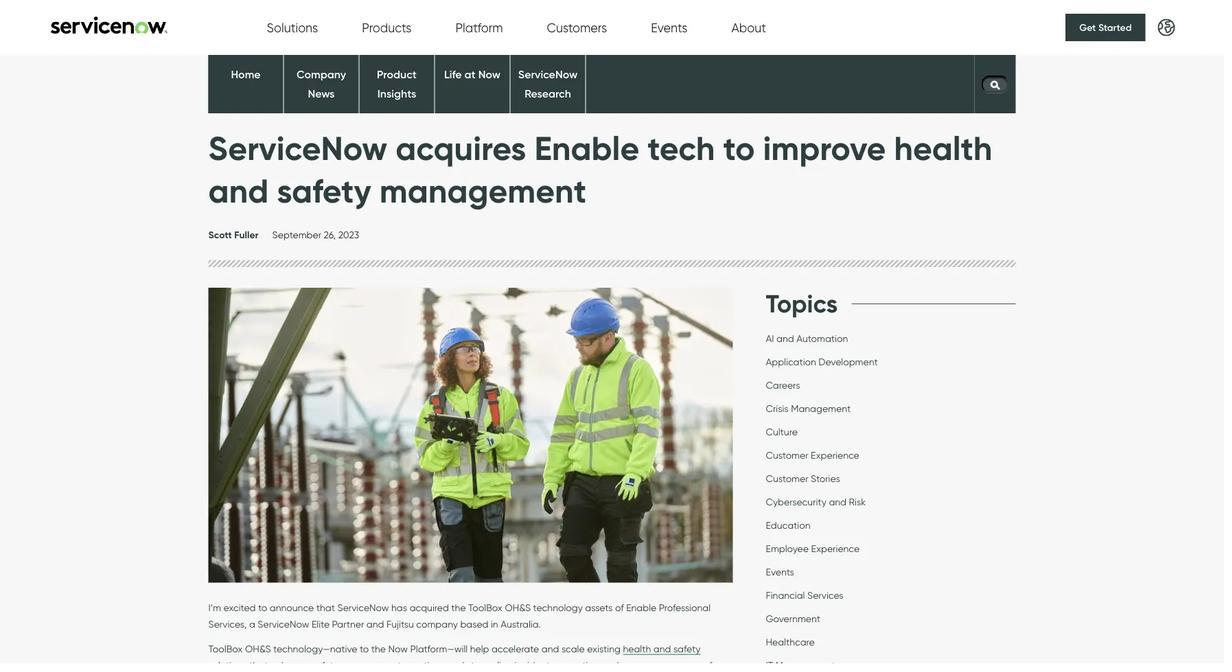 Task type: vqa. For each thing, say whether or not it's contained in the screenshot.
the Automation
yes



Task type: describe. For each thing, give the bounding box(es) containing it.
started
[[1099, 21, 1132, 33]]

acquires
[[396, 127, 526, 169]]

events for events link
[[766, 566, 795, 578]]

company news
[[297, 68, 346, 100]]

customers
[[547, 20, 607, 35]]

health inside servicenow acquires enable tech to improve health and safety management
[[895, 127, 993, 169]]

assets
[[585, 602, 613, 613]]

of
[[615, 602, 624, 613]]

education link
[[766, 520, 811, 535]]

culture
[[766, 426, 798, 438]]

company news link
[[297, 68, 346, 100]]

acquired
[[410, 602, 449, 613]]

0 horizontal spatial the
[[371, 643, 386, 655]]

has
[[392, 602, 407, 613]]

employee
[[766, 543, 809, 555]]

product
[[377, 68, 417, 81]]

fujitsu
[[387, 618, 414, 630]]

oh&s inside i'm excited to announce that servicenow has acquired the toolbox oh&s technology assets of enable professional services, a servicenow elite partner and fujitsu company based in australia.
[[505, 602, 531, 613]]

toolbox oh&s technology—native to the now platform—will help accelerate and scale existing health and safety
[[208, 643, 701, 655]]

to inside servicenow acquires enable tech to improve health and safety management
[[724, 127, 755, 169]]

risk
[[849, 496, 866, 508]]

solutions
[[267, 20, 318, 35]]

culture link
[[766, 426, 798, 441]]

get started link
[[1066, 14, 1146, 41]]

customer experience
[[766, 450, 860, 461]]

platform button
[[456, 20, 503, 35]]

government
[[766, 613, 821, 625]]

servicenow inside servicenow acquires enable tech to improve health and safety management
[[208, 127, 388, 169]]

employee experience
[[766, 543, 860, 555]]

ai
[[766, 333, 775, 344]]

existing
[[587, 643, 621, 655]]

crisis
[[766, 403, 789, 414]]

platform
[[456, 20, 503, 35]]

about button
[[732, 20, 767, 35]]

1 horizontal spatial to
[[360, 643, 369, 655]]

solutions button
[[267, 20, 318, 35]]

ai and automation
[[766, 333, 848, 344]]

products button
[[362, 20, 412, 35]]

company
[[297, 68, 346, 81]]

australia.
[[501, 618, 541, 630]]

careers
[[766, 379, 801, 391]]

help
[[470, 643, 489, 655]]

research
[[525, 86, 571, 100]]

get started
[[1080, 21, 1132, 33]]

1 horizontal spatial safety
[[674, 643, 701, 655]]

0 horizontal spatial health
[[623, 643, 651, 655]]

health and safety: 2 workers in hard hats examining a facility image
[[208, 288, 733, 583]]

scott fuller link
[[208, 229, 259, 244]]

based
[[461, 618, 489, 630]]

technology—native
[[273, 643, 358, 655]]

management
[[380, 170, 587, 212]]

healthcare
[[766, 636, 815, 648]]

26,
[[324, 229, 336, 241]]

financial services link
[[766, 590, 844, 605]]

customer experience link
[[766, 450, 860, 465]]

customers button
[[547, 20, 607, 35]]

product insights link
[[377, 68, 417, 100]]

in
[[491, 618, 498, 630]]

1 vertical spatial toolbox
[[208, 643, 243, 655]]

enable inside i'm excited to announce that servicenow has acquired the toolbox oh&s technology assets of enable professional services, a servicenow elite partner and fujitsu company based in australia.
[[627, 602, 657, 613]]

cybersecurity and risk link
[[766, 496, 866, 511]]

platform—will
[[410, 643, 468, 655]]

financial
[[766, 590, 805, 601]]

cybersecurity
[[766, 496, 827, 508]]

insights
[[378, 86, 416, 100]]

home link
[[231, 68, 261, 81]]

improve
[[763, 127, 886, 169]]

at
[[465, 68, 476, 81]]

application
[[766, 356, 817, 368]]

events link
[[766, 566, 795, 581]]



Task type: locate. For each thing, give the bounding box(es) containing it.
to
[[724, 127, 755, 169], [258, 602, 267, 613], [360, 643, 369, 655]]

safety
[[277, 170, 371, 212], [674, 643, 701, 655]]

safety up 26,
[[277, 170, 371, 212]]

1 horizontal spatial health
[[895, 127, 993, 169]]

experience up services
[[812, 543, 860, 555]]

1 vertical spatial health
[[623, 643, 651, 655]]

None search field
[[975, 72, 1016, 96]]

health
[[895, 127, 993, 169], [623, 643, 651, 655]]

employee experience link
[[766, 543, 860, 558]]

and down professional
[[654, 643, 671, 655]]

get
[[1080, 21, 1097, 33]]

financial services
[[766, 590, 844, 601]]

life at now link
[[444, 68, 501, 81]]

to right excited
[[258, 602, 267, 613]]

1 vertical spatial enable
[[627, 602, 657, 613]]

and left scale on the bottom left of page
[[542, 643, 559, 655]]

servicenow up research
[[518, 68, 578, 81]]

1 experience from the top
[[811, 450, 860, 461]]

0 vertical spatial experience
[[811, 450, 860, 461]]

safety down professional
[[674, 643, 701, 655]]

experience
[[811, 450, 860, 461], [812, 543, 860, 555]]

enable right of on the right of the page
[[627, 602, 657, 613]]

0 vertical spatial customer
[[766, 450, 809, 461]]

now
[[479, 68, 501, 81], [388, 643, 408, 655]]

2 experience from the top
[[812, 543, 860, 555]]

services
[[808, 590, 844, 601]]

oh&s down a at the left bottom of the page
[[245, 643, 271, 655]]

customer for customer experience
[[766, 450, 809, 461]]

services,
[[208, 618, 247, 630]]

tech
[[648, 127, 715, 169]]

oh&s
[[505, 602, 531, 613], [245, 643, 271, 655]]

education
[[766, 520, 811, 531]]

cybersecurity and risk
[[766, 496, 866, 508]]

the left platform—will
[[371, 643, 386, 655]]

news
[[308, 86, 335, 100]]

customer stories
[[766, 473, 841, 485]]

0 horizontal spatial events
[[651, 20, 688, 35]]

and up scott fuller
[[208, 170, 269, 212]]

september
[[272, 229, 322, 241]]

1 horizontal spatial the
[[452, 602, 466, 613]]

to right tech
[[724, 127, 755, 169]]

ai and automation link
[[766, 333, 848, 348]]

technology
[[533, 602, 583, 613]]

toolbox up the in
[[468, 602, 503, 613]]

product insights
[[377, 68, 417, 100]]

2 customer from the top
[[766, 473, 809, 485]]

and inside servicenow acquires enable tech to improve health and safety management
[[208, 170, 269, 212]]

automation
[[797, 333, 848, 344]]

careers link
[[766, 379, 801, 395]]

application development
[[766, 356, 878, 368]]

1 vertical spatial now
[[388, 643, 408, 655]]

servicenow down announce
[[258, 618, 309, 630]]

and
[[208, 170, 269, 212], [777, 333, 794, 344], [829, 496, 847, 508], [367, 618, 384, 630], [542, 643, 559, 655], [654, 643, 671, 655]]

health and safety link
[[623, 643, 701, 655]]

scale
[[562, 643, 585, 655]]

customer down culture link
[[766, 450, 809, 461]]

0 vertical spatial to
[[724, 127, 755, 169]]

and left fujitsu
[[367, 618, 384, 630]]

0 vertical spatial enable
[[535, 127, 640, 169]]

2 vertical spatial to
[[360, 643, 369, 655]]

events
[[651, 20, 688, 35], [766, 566, 795, 578]]

0 vertical spatial safety
[[277, 170, 371, 212]]

0 vertical spatial oh&s
[[505, 602, 531, 613]]

1 horizontal spatial oh&s
[[505, 602, 531, 613]]

home
[[231, 68, 261, 81]]

i'm
[[208, 602, 221, 613]]

management
[[791, 403, 851, 414]]

the up the based
[[452, 602, 466, 613]]

toolbox
[[468, 602, 503, 613], [208, 643, 243, 655]]

products
[[362, 20, 412, 35]]

0 horizontal spatial now
[[388, 643, 408, 655]]

crisis management link
[[766, 403, 851, 418]]

0 horizontal spatial to
[[258, 602, 267, 613]]

excited
[[224, 602, 256, 613]]

healthcare link
[[766, 636, 815, 651]]

servicenow down news
[[208, 127, 388, 169]]

1 horizontal spatial now
[[479, 68, 501, 81]]

crisis management
[[766, 403, 851, 414]]

events button
[[651, 20, 688, 35]]

about
[[732, 20, 767, 35]]

2 horizontal spatial to
[[724, 127, 755, 169]]

announce
[[270, 602, 314, 613]]

0 vertical spatial health
[[895, 127, 993, 169]]

to down partner
[[360, 643, 369, 655]]

servicenow up partner
[[338, 602, 389, 613]]

partner
[[332, 618, 364, 630]]

customer
[[766, 450, 809, 461], [766, 473, 809, 485]]

Search text field
[[982, 76, 1009, 93]]

servicenow acquires enable tech to improve health and safety management
[[208, 127, 993, 212]]

events for events dropdown button
[[651, 20, 688, 35]]

experience for customer experience
[[811, 450, 860, 461]]

to inside i'm excited to announce that servicenow has acquired the toolbox oh&s technology assets of enable professional services, a servicenow elite partner and fujitsu company based in australia.
[[258, 602, 267, 613]]

scott fuller
[[208, 229, 259, 241]]

that
[[316, 602, 335, 613]]

1 vertical spatial oh&s
[[245, 643, 271, 655]]

and inside i'm excited to announce that servicenow has acquired the toolbox oh&s technology assets of enable professional services, a servicenow elite partner and fujitsu company based in australia.
[[367, 618, 384, 630]]

customer for customer stories
[[766, 473, 809, 485]]

customer up "cybersecurity"
[[766, 473, 809, 485]]

1 vertical spatial events
[[766, 566, 795, 578]]

and left risk
[[829, 496, 847, 508]]

stories
[[811, 473, 841, 485]]

accelerate
[[492, 643, 539, 655]]

0 vertical spatial now
[[479, 68, 501, 81]]

application development link
[[766, 356, 878, 371]]

enable down research
[[535, 127, 640, 169]]

now down fujitsu
[[388, 643, 408, 655]]

topics
[[766, 288, 838, 319]]

2023
[[338, 229, 359, 241]]

experience for employee experience
[[812, 543, 860, 555]]

1 vertical spatial the
[[371, 643, 386, 655]]

0 horizontal spatial toolbox
[[208, 643, 243, 655]]

scott
[[208, 229, 232, 241]]

company
[[417, 618, 458, 630]]

the
[[452, 602, 466, 613], [371, 643, 386, 655]]

oh&s up australia. at the bottom
[[505, 602, 531, 613]]

enable inside servicenow acquires enable tech to improve health and safety management
[[535, 127, 640, 169]]

0 vertical spatial toolbox
[[468, 602, 503, 613]]

and right the ai
[[777, 333, 794, 344]]

0 horizontal spatial oh&s
[[245, 643, 271, 655]]

toolbox inside i'm excited to announce that servicenow has acquired the toolbox oh&s technology assets of enable professional services, a servicenow elite partner and fujitsu company based in australia.
[[468, 602, 503, 613]]

toolbox down services,
[[208, 643, 243, 655]]

1 horizontal spatial events
[[766, 566, 795, 578]]

now right at
[[479, 68, 501, 81]]

1 vertical spatial safety
[[674, 643, 701, 655]]

experience up stories
[[811, 450, 860, 461]]

1 vertical spatial experience
[[812, 543, 860, 555]]

customer stories link
[[766, 473, 841, 488]]

professional
[[659, 602, 711, 613]]

1 vertical spatial customer
[[766, 473, 809, 485]]

servicenow research link
[[518, 68, 578, 100]]

1 vertical spatial to
[[258, 602, 267, 613]]

0 vertical spatial the
[[452, 602, 466, 613]]

0 vertical spatial events
[[651, 20, 688, 35]]

life
[[444, 68, 462, 81]]

a
[[249, 618, 255, 630]]

life at now
[[444, 68, 501, 81]]

september 26, 2023
[[272, 229, 359, 241]]

i'm excited to announce that servicenow has acquired the toolbox oh&s technology assets of enable professional services, a servicenow elite partner and fujitsu company based in australia.
[[208, 602, 711, 630]]

enable
[[535, 127, 640, 169], [627, 602, 657, 613]]

1 horizontal spatial toolbox
[[468, 602, 503, 613]]

the inside i'm excited to announce that servicenow has acquired the toolbox oh&s technology assets of enable professional services, a servicenow elite partner and fujitsu company based in australia.
[[452, 602, 466, 613]]

servicenow research
[[518, 68, 578, 100]]

elite
[[312, 618, 330, 630]]

1 customer from the top
[[766, 450, 809, 461]]

fuller
[[234, 229, 259, 241]]

0 horizontal spatial safety
[[277, 170, 371, 212]]

safety inside servicenow acquires enable tech to improve health and safety management
[[277, 170, 371, 212]]



